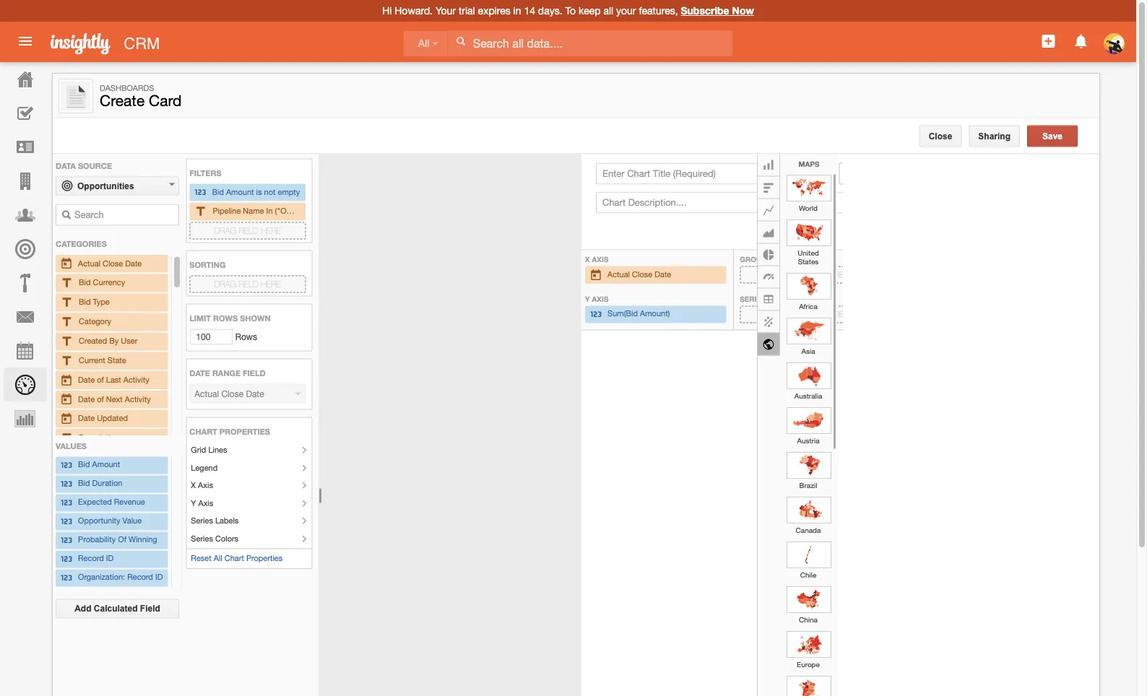 Task type: vqa. For each thing, say whether or not it's contained in the screenshot.
leftmost the Day
no



Task type: describe. For each thing, give the bounding box(es) containing it.
probability of winning
[[78, 535, 157, 545]]

series labels
[[191, 516, 239, 526]]

revenue
[[114, 498, 145, 507]]

hi
[[382, 5, 392, 17]]

close inside button
[[929, 131, 953, 141]]

group drag field here
[[740, 255, 845, 280]]

crm
[[124, 34, 160, 52]]

last
[[106, 375, 121, 384]]

china
[[799, 615, 818, 624]]

0 vertical spatial rows
[[213, 314, 238, 323]]

group containing drag field here
[[582, 154, 979, 697]]

opportunity value link
[[60, 515, 164, 529]]

date of last activity link
[[60, 373, 164, 388]]

duration
[[92, 479, 122, 488]]

category link
[[60, 314, 164, 329]]

canada
[[796, 526, 821, 534]]

date for date of next activity
[[78, 394, 95, 404]]

keep
[[579, 5, 601, 17]]

actual for categories
[[78, 258, 100, 268]]

shown
[[240, 314, 271, 323]]

field for date range field
[[243, 369, 266, 378]]

card
[[149, 92, 182, 109]]

here inside series drag field here
[[824, 310, 845, 319]]

14
[[524, 5, 536, 17]]

calculated
[[94, 604, 138, 614]]

current
[[79, 355, 105, 365]]

filters
[[190, 168, 222, 178]]

actual close date link for categories
[[60, 256, 164, 271]]

reset all chart properties link
[[191, 554, 283, 563]]

value
[[123, 517, 142, 526]]

date for date updated
[[78, 413, 95, 423]]

1 horizontal spatial record
[[127, 573, 153, 582]]

date updated
[[78, 413, 128, 423]]

description
[[79, 433, 119, 442]]

limit rows shown
[[190, 314, 271, 323]]

lines
[[208, 445, 227, 455]]

opportunities link
[[56, 177, 179, 195]]

1 vertical spatial properties
[[246, 554, 283, 563]]

created
[[79, 336, 107, 345]]

bid duration
[[78, 479, 122, 488]]

bid for bid type
[[79, 297, 91, 306]]

record id link
[[60, 553, 164, 567]]

limit
[[190, 314, 211, 323]]

y inside group
[[585, 294, 590, 303]]

activity for date of last activity
[[123, 375, 149, 384]]

date of next activity link
[[60, 392, 164, 407]]

your
[[616, 5, 636, 17]]

date up bid currency link
[[125, 258, 142, 268]]

europe
[[797, 660, 820, 668]]

pipeline
[[213, 206, 241, 216]]

add calculated field link
[[56, 599, 179, 619]]

drag inside series drag field here
[[778, 310, 800, 319]]

user
[[121, 336, 138, 345]]

sorting
[[190, 260, 226, 269]]

close for x axis
[[632, 270, 653, 279]]

bid amount
[[78, 460, 120, 470]]

date range field
[[190, 369, 266, 378]]

current state
[[79, 355, 126, 365]]

("opportunity
[[275, 206, 323, 216]]

sharing
[[979, 131, 1011, 141]]

x axis inside rows group
[[191, 481, 213, 490]]

drag inside the "group drag field here"
[[778, 270, 800, 280]]

winning
[[129, 535, 157, 545]]

all link
[[404, 31, 448, 57]]

africa
[[799, 302, 818, 310]]

sum(bid amount)
[[608, 309, 670, 319]]

categories
[[56, 239, 107, 249]]

notifications image
[[1073, 33, 1090, 50]]

data source
[[56, 161, 112, 171]]

rows group
[[53, 154, 359, 697]]

of for last
[[97, 375, 104, 384]]

to
[[565, 5, 576, 17]]

group
[[740, 255, 767, 263]]

close for categories
[[103, 258, 123, 268]]

brazil
[[800, 481, 818, 489]]

series drag field here
[[740, 294, 845, 319]]

record id
[[78, 554, 114, 564]]

activity for date of next activity
[[125, 394, 151, 404]]

bid duration link
[[60, 477, 164, 492]]

labels
[[215, 516, 239, 526]]

bid type
[[79, 297, 110, 306]]

0 vertical spatial id
[[106, 554, 114, 564]]

Search text field
[[56, 204, 179, 226]]

bid type link
[[60, 295, 164, 310]]

pipeline name in ("opportunity pipeline") link
[[194, 204, 359, 219]]

y axis inside rows group
[[191, 499, 213, 508]]

description link
[[60, 430, 164, 446]]

search image
[[61, 210, 72, 220]]

grid
[[191, 445, 206, 455]]

series colors
[[191, 534, 239, 543]]

Search all data.... text field
[[448, 30, 733, 56]]

field up shown
[[239, 279, 259, 289]]

actual close date for x axis
[[608, 270, 672, 279]]

amount for name
[[226, 187, 254, 196]]

bid amount link
[[60, 459, 164, 473]]

add
[[75, 604, 91, 614]]

series for labels
[[191, 516, 213, 526]]

howard.
[[395, 5, 433, 17]]

world
[[799, 203, 818, 212]]

next
[[106, 394, 123, 404]]

field for group drag field here
[[802, 270, 822, 280]]

x inside rows group
[[191, 481, 196, 490]]

expected revenue
[[78, 498, 145, 507]]

pipeline")
[[325, 206, 359, 216]]

Chart Description.... text field
[[596, 192, 950, 214]]

actual close date link for x axis
[[590, 268, 722, 283]]

expected
[[78, 498, 112, 507]]

state
[[108, 355, 126, 365]]

field down the name
[[239, 226, 259, 236]]



Task type: locate. For each thing, give the bounding box(es) containing it.
colors
[[215, 534, 239, 543]]

in
[[266, 206, 273, 216]]

drag down pipeline
[[214, 226, 236, 236]]

0 horizontal spatial chart
[[190, 427, 217, 436]]

1 vertical spatial activity
[[125, 394, 151, 404]]

actual
[[78, 258, 100, 268], [608, 270, 630, 279]]

dashboards
[[100, 83, 154, 93]]

amount up duration
[[92, 460, 120, 470]]

drag
[[214, 226, 236, 236], [778, 270, 800, 280], [214, 279, 236, 289], [778, 310, 800, 319]]

1 vertical spatial y axis
[[191, 499, 213, 508]]

record down record id link
[[127, 573, 153, 582]]

y
[[585, 294, 590, 303], [191, 499, 196, 508]]

0 horizontal spatial x axis
[[191, 481, 213, 490]]

0 vertical spatial x
[[585, 255, 590, 263]]

chart up grid
[[190, 427, 217, 436]]

id
[[106, 554, 114, 564], [155, 573, 163, 582]]

pipeline name in ("opportunity pipeline")
[[213, 206, 359, 216]]

0 horizontal spatial record
[[78, 554, 104, 564]]

id down winning
[[155, 573, 163, 582]]

series inside series drag field here
[[740, 294, 766, 303]]

all inside rows group
[[214, 554, 222, 563]]

date of last activity
[[78, 375, 149, 384]]

y up sum(bid amount) "link"
[[585, 294, 590, 303]]

1 vertical spatial rows
[[233, 332, 257, 342]]

bid for bid currency
[[79, 278, 91, 287]]

1 of from the top
[[97, 375, 104, 384]]

current state link
[[60, 353, 164, 368]]

0 horizontal spatial close
[[103, 258, 123, 268]]

field up asia at the right of page
[[802, 310, 822, 319]]

group
[[582, 154, 979, 697]]

1 vertical spatial all
[[214, 554, 222, 563]]

navigation
[[0, 62, 47, 436]]

record down probability
[[78, 554, 104, 564]]

0 vertical spatial record
[[78, 554, 104, 564]]

x axis down legend
[[191, 481, 213, 490]]

activity right next
[[125, 394, 151, 404]]

drag down states
[[778, 270, 800, 280]]

of left next
[[97, 394, 104, 404]]

name
[[243, 206, 264, 216]]

subscribe
[[681, 5, 730, 17]]

chart properties
[[190, 427, 270, 436]]

all right reset
[[214, 554, 222, 563]]

category
[[79, 317, 111, 326]]

field right calculated
[[140, 604, 160, 614]]

1 vertical spatial actual close date
[[608, 270, 672, 279]]

0 horizontal spatial id
[[106, 554, 114, 564]]

2 drag field here from the top
[[214, 279, 281, 289]]

reset all chart properties
[[191, 554, 283, 563]]

here
[[261, 226, 281, 236], [824, 270, 845, 280], [261, 279, 281, 289], [824, 310, 845, 319]]

created by user link
[[60, 334, 164, 349]]

1 horizontal spatial actual
[[608, 270, 630, 279]]

reset
[[191, 554, 212, 563]]

field down states
[[802, 270, 822, 280]]

1 vertical spatial record
[[127, 573, 153, 582]]

of left last
[[97, 375, 104, 384]]

1 horizontal spatial y
[[585, 294, 590, 303]]

x axis up sum(bid
[[585, 255, 609, 263]]

of
[[118, 535, 126, 545]]

actual close date link up amount) on the right of the page
[[590, 268, 722, 283]]

bid left type
[[79, 297, 91, 306]]

1 horizontal spatial close
[[632, 270, 653, 279]]

here inside the "group drag field here"
[[824, 270, 845, 280]]

rows down shown
[[233, 332, 257, 342]]

save button
[[1028, 125, 1078, 147]]

1 drag field here from the top
[[214, 226, 281, 236]]

bid inside "link"
[[212, 187, 224, 196]]

1 horizontal spatial x
[[585, 255, 590, 263]]

all
[[604, 5, 614, 17]]

1 vertical spatial amount
[[92, 460, 120, 470]]

1 horizontal spatial y axis
[[585, 294, 611, 303]]

0 vertical spatial drag field here
[[214, 226, 281, 236]]

series down group
[[740, 294, 766, 303]]

probability of winning link
[[60, 534, 164, 548]]

opportunities
[[77, 181, 134, 191]]

bid amount is not empty
[[212, 187, 300, 196]]

# number field
[[190, 329, 233, 345]]

united states
[[798, 248, 819, 265]]

empty
[[278, 187, 300, 196]]

bid for bid duration
[[78, 479, 90, 488]]

currency
[[93, 278, 125, 287]]

2 vertical spatial close
[[632, 270, 653, 279]]

chart down colors
[[225, 554, 244, 563]]

1 vertical spatial chart
[[225, 554, 244, 563]]

actual close date link
[[60, 256, 164, 271], [590, 268, 722, 283]]

1 vertical spatial series
[[191, 516, 213, 526]]

0 vertical spatial close
[[929, 131, 953, 141]]

rows
[[213, 314, 238, 323], [233, 332, 257, 342]]

actual close date up currency
[[78, 258, 142, 268]]

trial
[[459, 5, 475, 17]]

activity right last
[[123, 375, 149, 384]]

0 horizontal spatial actual close date
[[78, 258, 142, 268]]

values
[[56, 442, 87, 451]]

field inside the "group drag field here"
[[802, 270, 822, 280]]

0 vertical spatial y axis
[[585, 294, 611, 303]]

y up series labels
[[191, 499, 196, 508]]

amount for duration
[[92, 460, 120, 470]]

series for drag
[[740, 294, 766, 303]]

actual down 'categories' on the top of the page
[[78, 258, 100, 268]]

y axis
[[585, 294, 611, 303], [191, 499, 213, 508]]

created by user
[[79, 336, 138, 345]]

austria
[[797, 436, 820, 444]]

1 vertical spatial x
[[191, 481, 196, 490]]

date down current
[[78, 375, 95, 384]]

field for add calculated field
[[140, 604, 160, 614]]

of
[[97, 375, 104, 384], [97, 394, 104, 404]]

0 vertical spatial of
[[97, 375, 104, 384]]

0 horizontal spatial actual
[[78, 258, 100, 268]]

date left range
[[190, 369, 210, 378]]

bid currency link
[[60, 275, 164, 291]]

bid amount is not empty link
[[194, 185, 301, 200]]

actual close date for categories
[[78, 258, 142, 268]]

add calculated field
[[75, 604, 160, 614]]

1 horizontal spatial chart
[[225, 554, 244, 563]]

1 vertical spatial actual
[[608, 270, 630, 279]]

activity inside date of last activity link
[[123, 375, 149, 384]]

your
[[436, 5, 456, 17]]

0 vertical spatial actual
[[78, 258, 100, 268]]

date updated link
[[60, 411, 164, 426]]

0 vertical spatial properties
[[219, 427, 270, 436]]

asia
[[802, 347, 816, 355]]

drag down sorting
[[214, 279, 236, 289]]

1 vertical spatial y
[[191, 499, 196, 508]]

expires
[[478, 5, 511, 17]]

0 vertical spatial actual close date
[[78, 258, 142, 268]]

0 horizontal spatial y
[[191, 499, 196, 508]]

0 horizontal spatial actual close date link
[[60, 256, 164, 271]]

by
[[109, 336, 119, 345]]

united
[[798, 248, 819, 257]]

1 vertical spatial drag field here
[[214, 279, 281, 289]]

is
[[256, 187, 262, 196]]

actual close date inside group
[[608, 270, 672, 279]]

amount inside "link"
[[226, 187, 254, 196]]

save
[[1043, 131, 1063, 141]]

0 vertical spatial series
[[740, 294, 766, 303]]

2 vertical spatial series
[[191, 534, 213, 543]]

bid for bid amount is not empty
[[212, 187, 224, 196]]

activity
[[123, 375, 149, 384], [125, 394, 151, 404]]

date for date range field
[[190, 369, 210, 378]]

field for series drag field here
[[802, 310, 822, 319]]

all
[[418, 38, 430, 49], [214, 554, 222, 563]]

legend
[[191, 463, 218, 473]]

x
[[585, 255, 590, 263], [191, 481, 196, 490]]

amount)
[[640, 309, 670, 319]]

actual close date
[[78, 258, 142, 268], [608, 270, 672, 279]]

0 horizontal spatial amount
[[92, 460, 120, 470]]

features,
[[639, 5, 678, 17]]

2 of from the top
[[97, 394, 104, 404]]

0 vertical spatial activity
[[123, 375, 149, 384]]

y axis up series labels
[[191, 499, 213, 508]]

date up amount) on the right of the page
[[655, 270, 672, 279]]

all inside "link"
[[418, 38, 430, 49]]

create
[[100, 92, 145, 109]]

white image
[[456, 36, 466, 46]]

1 horizontal spatial x axis
[[585, 255, 609, 263]]

actual inside rows group
[[78, 258, 100, 268]]

rows up # number field
[[213, 314, 238, 323]]

actual close date link up currency
[[60, 256, 164, 271]]

1 vertical spatial x axis
[[191, 481, 213, 490]]

bid for bid amount
[[78, 460, 90, 470]]

not
[[264, 187, 276, 196]]

organization: record id link
[[60, 571, 164, 586]]

expected revenue link
[[60, 496, 164, 511]]

bid up 'bid type'
[[79, 278, 91, 287]]

drag down the "group drag field here"
[[778, 310, 800, 319]]

actual for x axis
[[608, 270, 630, 279]]

bid up pipeline
[[212, 187, 224, 196]]

record
[[78, 554, 104, 564], [127, 573, 153, 582]]

series for colors
[[191, 534, 213, 543]]

2 horizontal spatial close
[[929, 131, 953, 141]]

0 vertical spatial y
[[585, 294, 590, 303]]

card image
[[61, 82, 90, 111]]

bid up expected
[[78, 479, 90, 488]]

series up reset
[[191, 534, 213, 543]]

drag field here down the name
[[214, 226, 281, 236]]

date for date of last activity
[[78, 375, 95, 384]]

sum(bid
[[608, 309, 638, 319]]

probability
[[78, 535, 116, 545]]

1 vertical spatial of
[[97, 394, 104, 404]]

opportunity
[[78, 517, 120, 526]]

y axis up sum(bid
[[585, 294, 611, 303]]

0 vertical spatial all
[[418, 38, 430, 49]]

id down probability of winning link
[[106, 554, 114, 564]]

amount
[[226, 187, 254, 196], [92, 460, 120, 470]]

all down howard.
[[418, 38, 430, 49]]

bid currency
[[79, 278, 125, 287]]

activity inside date of next activity link
[[125, 394, 151, 404]]

drag field here up shown
[[214, 279, 281, 289]]

close button
[[920, 125, 962, 147]]

1 horizontal spatial all
[[418, 38, 430, 49]]

data
[[56, 161, 76, 171]]

1 horizontal spatial amount
[[226, 187, 254, 196]]

field right range
[[243, 369, 266, 378]]

organization:
[[78, 573, 125, 582]]

1 horizontal spatial id
[[155, 573, 163, 582]]

1 horizontal spatial actual close date link
[[590, 268, 722, 283]]

close up currency
[[103, 258, 123, 268]]

amount left is
[[226, 187, 254, 196]]

series up series colors
[[191, 516, 213, 526]]

0 horizontal spatial y axis
[[191, 499, 213, 508]]

close up the sum(bid amount)
[[632, 270, 653, 279]]

source
[[78, 161, 112, 171]]

0 horizontal spatial x
[[191, 481, 196, 490]]

australia
[[795, 391, 823, 400]]

actual up sum(bid
[[608, 270, 630, 279]]

y inside rows group
[[191, 499, 196, 508]]

sum(bid amount) link
[[590, 308, 722, 322]]

1 horizontal spatial actual close date
[[608, 270, 672, 279]]

date up date updated
[[78, 394, 95, 404]]

close left sharing
[[929, 131, 953, 141]]

close inside rows group
[[103, 258, 123, 268]]

0 vertical spatial chart
[[190, 427, 217, 436]]

field inside series drag field here
[[802, 310, 822, 319]]

0 vertical spatial amount
[[226, 187, 254, 196]]

organization: record id
[[78, 573, 163, 582]]

Enter Chart Title (Required) text field
[[596, 163, 822, 185]]

bid down values
[[78, 460, 90, 470]]

type
[[93, 297, 110, 306]]

opportunity value
[[78, 517, 142, 526]]

0 horizontal spatial all
[[214, 554, 222, 563]]

0 vertical spatial x axis
[[585, 255, 609, 263]]

of for next
[[97, 394, 104, 404]]

actual close date inside rows group
[[78, 258, 142, 268]]

date up description
[[78, 413, 95, 423]]

1 vertical spatial close
[[103, 258, 123, 268]]

actual close date up the sum(bid amount)
[[608, 270, 672, 279]]

1 vertical spatial id
[[155, 573, 163, 582]]



